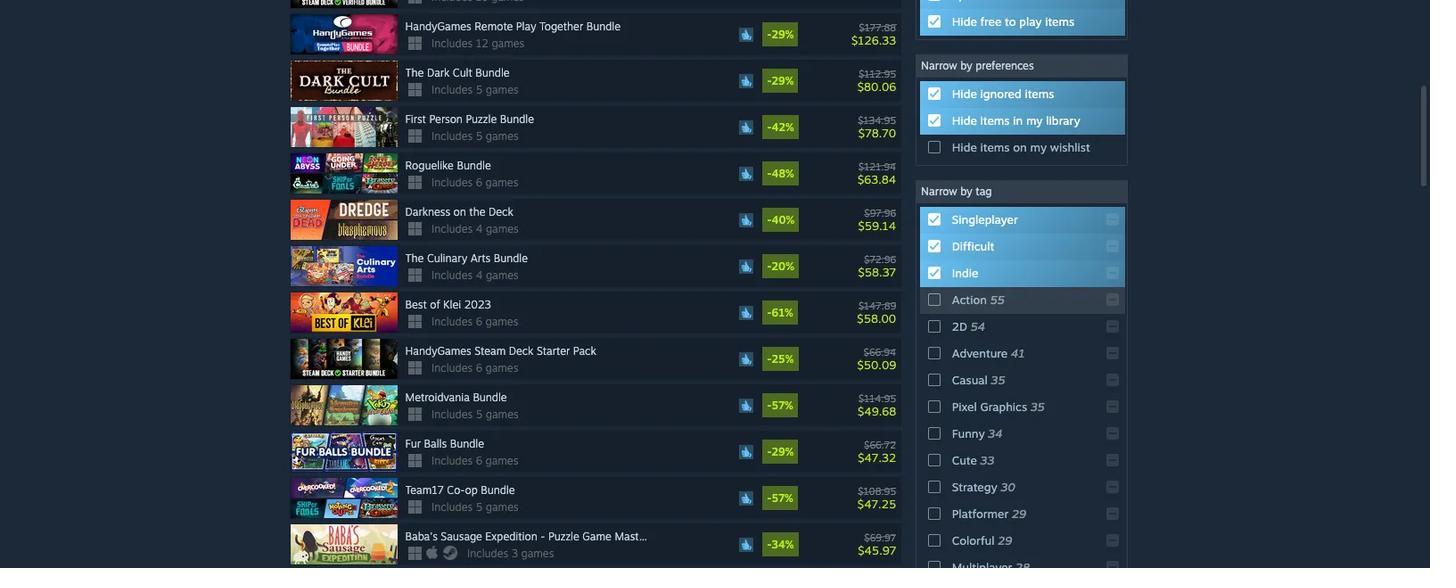 Task type: describe. For each thing, give the bounding box(es) containing it.
metroidvania
[[405, 391, 470, 404]]

-57% for $49.68
[[767, 399, 794, 412]]

darkness on the deck
[[405, 205, 514, 219]]

together
[[540, 20, 584, 33]]

-34%
[[767, 538, 794, 551]]

0 vertical spatial puzzle
[[466, 112, 497, 126]]

12
[[476, 37, 489, 50]]

includes for $78.70
[[432, 129, 473, 143]]

$147.89
[[859, 299, 897, 312]]

4 for $59.14
[[476, 222, 483, 236]]

bundle right roguelike
[[457, 159, 491, 172]]

narrow by preferences
[[922, 59, 1034, 72]]

34%
[[772, 538, 794, 551]]

the culinary arts bundle
[[405, 252, 528, 265]]

includes for $50.09
[[432, 361, 473, 375]]

handygames for $126.33
[[405, 20, 472, 33]]

$177.88 $126.33
[[852, 21, 897, 47]]

29% for $80.06
[[772, 74, 794, 88]]

bundle right person
[[500, 112, 534, 126]]

games for $50.09
[[486, 361, 519, 375]]

5 for $47.25
[[476, 501, 483, 514]]

$66.72
[[865, 439, 897, 451]]

items left in
[[981, 113, 1010, 128]]

metroidvania bundle
[[405, 391, 507, 404]]

0 vertical spatial on
[[1014, 140, 1027, 154]]

difficult
[[952, 239, 995, 253]]

-40%
[[767, 213, 795, 227]]

- for $126.33
[[767, 28, 772, 41]]

games for $47.25
[[486, 501, 519, 514]]

strategy
[[952, 480, 998, 494]]

$177.88
[[860, 21, 897, 34]]

roguelike bundle
[[405, 159, 491, 172]]

klei
[[443, 298, 461, 311]]

4 for $58.37
[[476, 269, 483, 282]]

game
[[583, 530, 612, 543]]

by for tag
[[961, 185, 973, 198]]

5 for $49.68
[[476, 408, 483, 421]]

narrow for narrow by tag
[[922, 185, 958, 198]]

first person puzzle bundle
[[405, 112, 534, 126]]

29% for $47.32
[[772, 445, 794, 459]]

$49.68
[[858, 404, 897, 418]]

$112.95
[[859, 67, 897, 80]]

hide for hide ignored items
[[952, 87, 978, 101]]

handygames for $50.09
[[405, 344, 472, 358]]

54
[[971, 319, 986, 334]]

- for $47.25
[[767, 492, 772, 505]]

hide items on my wishlist
[[952, 140, 1091, 154]]

first
[[405, 112, 426, 126]]

items up "hide items in my library"
[[1025, 87, 1055, 101]]

$126.33
[[852, 33, 897, 47]]

funny
[[952, 426, 985, 441]]

narrow for narrow by preferences
[[922, 59, 958, 72]]

adventure 41
[[952, 346, 1025, 360]]

team17 co-op bundle
[[405, 484, 515, 497]]

1 vertical spatial deck
[[509, 344, 534, 358]]

$108.95 $47.25
[[858, 485, 897, 511]]

games for $59.14
[[486, 222, 519, 236]]

bundle right op
[[481, 484, 515, 497]]

$47.32
[[858, 450, 897, 464]]

-29% for $80.06
[[767, 74, 794, 88]]

games for $47.32
[[486, 454, 519, 468]]

pixel graphics 35
[[952, 400, 1045, 414]]

steam
[[475, 344, 506, 358]]

$50.09
[[858, 357, 897, 372]]

games for $63.84
[[486, 176, 519, 189]]

balls
[[424, 437, 447, 451]]

in
[[1014, 113, 1023, 128]]

2023
[[464, 298, 491, 311]]

$58.00
[[858, 311, 897, 325]]

- for $58.37
[[767, 260, 772, 273]]

$108.95
[[858, 485, 897, 497]]

by for preferences
[[961, 59, 973, 72]]

includes for $47.32
[[432, 454, 473, 468]]

games for $49.68
[[486, 408, 519, 421]]

includes 5 games for $49.68
[[432, 408, 519, 421]]

$72.96
[[865, 253, 897, 265]]

bundle right the together
[[587, 20, 621, 33]]

cult
[[453, 66, 473, 79]]

$72.96 $58.37
[[859, 253, 897, 279]]

- for $49.68
[[767, 399, 772, 412]]

casual
[[952, 373, 988, 387]]

games for $78.70
[[486, 129, 519, 143]]

41
[[1012, 346, 1025, 360]]

$78.70
[[859, 125, 897, 140]]

baba's sausage expedition - puzzle game masterpieces
[[405, 530, 681, 543]]

team17
[[405, 484, 444, 497]]

best
[[405, 298, 427, 311]]

includes 4 games for $59.14
[[432, 222, 519, 236]]

adventure
[[952, 346, 1008, 360]]

includes 5 games for $47.25
[[432, 501, 519, 514]]

-61%
[[767, 306, 794, 319]]

starter
[[537, 344, 570, 358]]

op
[[465, 484, 478, 497]]

includes for $58.00
[[432, 315, 473, 328]]

the dark cult bundle
[[405, 66, 510, 79]]

expedition
[[486, 530, 538, 543]]

cute 33
[[952, 453, 995, 467]]

my for in
[[1027, 113, 1043, 128]]

bundle right arts
[[494, 252, 528, 265]]

-29% for $126.33
[[767, 28, 794, 41]]

includes for $49.68
[[432, 408, 473, 421]]

graphics
[[981, 400, 1028, 414]]

cute
[[952, 453, 977, 467]]

$66.94 $50.09
[[858, 346, 897, 372]]

remote
[[475, 20, 513, 33]]

baba's
[[405, 530, 438, 543]]

29 for colorful 29
[[998, 534, 1013, 548]]

includes for $126.33
[[432, 37, 473, 50]]

includes 6 games for $47.32
[[432, 454, 519, 468]]

play
[[1020, 14, 1042, 29]]

40%
[[772, 213, 795, 227]]

of
[[430, 298, 440, 311]]

best of klei 2023
[[405, 298, 491, 311]]

$121.94
[[859, 160, 897, 173]]

- for $47.32
[[767, 445, 772, 459]]

includes 6 games for $63.84
[[432, 176, 519, 189]]

30
[[1001, 480, 1016, 494]]

$69.97
[[865, 531, 897, 544]]

ignored
[[981, 87, 1022, 101]]

casual 35
[[952, 373, 1006, 387]]

pack
[[573, 344, 597, 358]]

- for $58.00
[[767, 306, 772, 319]]

1 vertical spatial puzzle
[[549, 530, 580, 543]]

34
[[989, 426, 1003, 441]]

$97.96 $59.14
[[859, 207, 897, 232]]

play
[[516, 20, 537, 33]]

preferences
[[976, 59, 1034, 72]]

$112.95 $80.06
[[858, 67, 897, 93]]

roguelike
[[405, 159, 454, 172]]



Task type: locate. For each thing, give the bounding box(es) containing it.
library
[[1047, 113, 1081, 128]]

games up "team17 co-op bundle"
[[486, 454, 519, 468]]

includes 5 games for $78.70
[[432, 129, 519, 143]]

1 vertical spatial 29%
[[772, 74, 794, 88]]

includes down the dark cult bundle
[[432, 83, 473, 96]]

0 vertical spatial -57%
[[767, 399, 794, 412]]

1 includes 5 games from the top
[[432, 83, 519, 96]]

fur balls bundle
[[405, 437, 484, 451]]

$66.72 $47.32
[[858, 439, 897, 464]]

1 -29% from the top
[[767, 28, 794, 41]]

includes down klei
[[432, 315, 473, 328]]

includes 5 games for $80.06
[[432, 83, 519, 96]]

3 includes 5 games from the top
[[432, 408, 519, 421]]

1 57% from the top
[[772, 399, 794, 412]]

1 horizontal spatial on
[[1014, 140, 1027, 154]]

games up handygames steam deck starter pack
[[486, 315, 519, 328]]

57% up 34%
[[772, 492, 794, 505]]

2 4 from the top
[[476, 269, 483, 282]]

includes left 3 at the bottom of the page
[[468, 547, 509, 560]]

hide items in my library
[[952, 113, 1081, 128]]

includes down culinary
[[432, 269, 473, 282]]

0 vertical spatial handygames
[[405, 20, 472, 33]]

includes up the dark cult bundle
[[432, 37, 473, 50]]

-57% down -25%
[[767, 399, 794, 412]]

61%
[[772, 306, 794, 319]]

games for $126.33
[[492, 37, 525, 50]]

2d
[[952, 319, 968, 334]]

by
[[961, 59, 973, 72], [961, 185, 973, 198]]

$147.89 $58.00
[[858, 299, 897, 325]]

puzzle right person
[[466, 112, 497, 126]]

platformer
[[952, 507, 1009, 521]]

1 vertical spatial 57%
[[772, 492, 794, 505]]

3 -29% from the top
[[767, 445, 794, 459]]

wishlist
[[1051, 140, 1091, 154]]

includes 6 games down steam
[[432, 361, 519, 375]]

0 vertical spatial -29%
[[767, 28, 794, 41]]

hide down narrow by preferences
[[952, 87, 978, 101]]

2 57% from the top
[[772, 492, 794, 505]]

includes 6 games up op
[[432, 454, 519, 468]]

1 vertical spatial 29
[[998, 534, 1013, 548]]

6 down 2023
[[476, 315, 483, 328]]

0 vertical spatial deck
[[489, 205, 514, 219]]

4
[[476, 222, 483, 236], [476, 269, 483, 282]]

0 vertical spatial my
[[1027, 113, 1043, 128]]

6 down steam
[[476, 361, 483, 375]]

games down first person puzzle bundle
[[486, 129, 519, 143]]

$66.94
[[864, 346, 897, 358]]

0 horizontal spatial puzzle
[[466, 112, 497, 126]]

games down metroidvania bundle
[[486, 408, 519, 421]]

29 down platformer 29 at the right bottom
[[998, 534, 1013, 548]]

games down 'handygames remote play together bundle'
[[492, 37, 525, 50]]

5 down op
[[476, 501, 483, 514]]

29 down 30
[[1013, 507, 1027, 521]]

includes down metroidvania bundle
[[432, 408, 473, 421]]

culinary
[[427, 252, 468, 265]]

by left the tag
[[961, 185, 973, 198]]

2d 54
[[952, 319, 986, 334]]

2 vertical spatial -29%
[[767, 445, 794, 459]]

1 vertical spatial my
[[1031, 140, 1047, 154]]

2 includes 5 games from the top
[[432, 129, 519, 143]]

1 vertical spatial includes 4 games
[[432, 269, 519, 282]]

handygames remote play together bundle
[[405, 20, 621, 33]]

0 vertical spatial 29
[[1013, 507, 1027, 521]]

includes 4 games down the
[[432, 222, 519, 236]]

- for $59.14
[[767, 213, 772, 227]]

- for $45.97
[[767, 538, 772, 551]]

1 vertical spatial on
[[454, 205, 466, 219]]

includes 4 games for $58.37
[[432, 269, 519, 282]]

includes 5 games down metroidvania bundle
[[432, 408, 519, 421]]

29
[[1013, 507, 1027, 521], [998, 534, 1013, 548]]

1 vertical spatial narrow
[[922, 185, 958, 198]]

on down in
[[1014, 140, 1027, 154]]

games down handygames steam deck starter pack
[[486, 361, 519, 375]]

3 29% from the top
[[772, 445, 794, 459]]

bundle right balls
[[450, 437, 484, 451]]

1 vertical spatial 35
[[1031, 400, 1045, 414]]

platformer 29
[[952, 507, 1027, 521]]

funny 34
[[952, 426, 1003, 441]]

includes 5 games down first person puzzle bundle
[[432, 129, 519, 143]]

57% for $47.25
[[772, 492, 794, 505]]

-29% for $47.32
[[767, 445, 794, 459]]

6 for $63.84
[[476, 176, 483, 189]]

4 5 from the top
[[476, 501, 483, 514]]

4 down the
[[476, 222, 483, 236]]

hide up narrow by tag
[[952, 140, 978, 154]]

includes 5 games down cult
[[432, 83, 519, 96]]

includes down roguelike bundle
[[432, 176, 473, 189]]

tag
[[976, 185, 992, 198]]

includes 4 games down arts
[[432, 269, 519, 282]]

$80.06
[[858, 79, 897, 93]]

20%
[[772, 260, 795, 273]]

$121.94 $63.84
[[858, 160, 897, 186]]

- for $50.09
[[767, 352, 772, 366]]

includes for $59.14
[[432, 222, 473, 236]]

2 vertical spatial 29%
[[772, 445, 794, 459]]

includes for $58.37
[[432, 269, 473, 282]]

indie
[[952, 266, 979, 280]]

pixel
[[952, 400, 977, 414]]

-57% up the -34%
[[767, 492, 794, 505]]

$114.95
[[859, 392, 897, 405]]

1 -57% from the top
[[767, 399, 794, 412]]

6 up op
[[476, 454, 483, 468]]

arts
[[471, 252, 491, 265]]

hide for hide items on my wishlist
[[952, 140, 978, 154]]

bundle right cult
[[476, 66, 510, 79]]

1 includes 4 games from the top
[[432, 222, 519, 236]]

2 -29% from the top
[[767, 74, 794, 88]]

5 down metroidvania bundle
[[476, 408, 483, 421]]

games for $58.37
[[486, 269, 519, 282]]

dark
[[427, 66, 450, 79]]

2 5 from the top
[[476, 129, 483, 143]]

on left the
[[454, 205, 466, 219]]

0 vertical spatial 29%
[[772, 28, 794, 41]]

co-
[[447, 484, 465, 497]]

5 for $80.06
[[476, 83, 483, 96]]

includes for $80.06
[[432, 83, 473, 96]]

narrow right $112.95
[[922, 59, 958, 72]]

- for $63.84
[[767, 167, 772, 180]]

33
[[981, 453, 995, 467]]

6
[[476, 176, 483, 189], [476, 315, 483, 328], [476, 361, 483, 375], [476, 454, 483, 468]]

by left preferences at right top
[[961, 59, 973, 72]]

includes 3 games
[[468, 547, 554, 560]]

5 down first person puzzle bundle
[[476, 129, 483, 143]]

handygames up the "includes 12 games"
[[405, 20, 472, 33]]

57% for $49.68
[[772, 399, 794, 412]]

3 includes 6 games from the top
[[432, 361, 519, 375]]

2 hide from the top
[[952, 87, 978, 101]]

deck right steam
[[509, 344, 534, 358]]

handygames up metroidvania
[[405, 344, 472, 358]]

0 vertical spatial narrow
[[922, 59, 958, 72]]

2 narrow from the top
[[922, 185, 958, 198]]

my
[[1027, 113, 1043, 128], [1031, 140, 1047, 154]]

person
[[429, 112, 463, 126]]

singleplayer
[[952, 212, 1018, 227]]

bundle
[[587, 20, 621, 33], [476, 66, 510, 79], [500, 112, 534, 126], [457, 159, 491, 172], [494, 252, 528, 265], [473, 391, 507, 404], [450, 437, 484, 451], [481, 484, 515, 497]]

0 vertical spatial the
[[405, 66, 424, 79]]

puzzle left the game in the bottom left of the page
[[549, 530, 580, 543]]

includes down person
[[432, 129, 473, 143]]

6 up the
[[476, 176, 483, 189]]

includes 6 games down 2023
[[432, 315, 519, 328]]

2 includes 6 games from the top
[[432, 315, 519, 328]]

1 vertical spatial the
[[405, 252, 424, 265]]

3 6 from the top
[[476, 361, 483, 375]]

1 hide from the top
[[952, 14, 978, 29]]

1 includes 6 games from the top
[[432, 176, 519, 189]]

hide left "free"
[[952, 14, 978, 29]]

4 includes 6 games from the top
[[432, 454, 519, 468]]

1 4 from the top
[[476, 222, 483, 236]]

narrow left the tag
[[922, 185, 958, 198]]

colorful 29
[[952, 534, 1013, 548]]

games for $80.06
[[486, 83, 519, 96]]

$59.14
[[859, 218, 897, 232]]

29% for $126.33
[[772, 28, 794, 41]]

-42%
[[767, 121, 795, 134]]

darkness
[[405, 205, 451, 219]]

games up first person puzzle bundle
[[486, 83, 519, 96]]

games up the
[[486, 176, 519, 189]]

1 vertical spatial -29%
[[767, 74, 794, 88]]

-20%
[[767, 260, 795, 273]]

handygames steam deck starter pack
[[405, 344, 597, 358]]

$45.97
[[858, 543, 897, 557]]

1 narrow from the top
[[922, 59, 958, 72]]

includes down 'darkness on the deck'
[[432, 222, 473, 236]]

0 horizontal spatial 35
[[992, 373, 1006, 387]]

2 the from the top
[[405, 252, 424, 265]]

6 for $47.32
[[476, 454, 483, 468]]

4 includes 5 games from the top
[[432, 501, 519, 514]]

the left culinary
[[405, 252, 424, 265]]

includes 6 games for $58.00
[[432, 315, 519, 328]]

35
[[992, 373, 1006, 387], [1031, 400, 1045, 414]]

bundle down steam
[[473, 391, 507, 404]]

4 down arts
[[476, 269, 483, 282]]

5 down the dark cult bundle
[[476, 83, 483, 96]]

includes down co-
[[432, 501, 473, 514]]

my for on
[[1031, 140, 1047, 154]]

1 vertical spatial handygames
[[405, 344, 472, 358]]

the left dark
[[405, 66, 424, 79]]

2 29% from the top
[[772, 74, 794, 88]]

1 vertical spatial by
[[961, 185, 973, 198]]

1 horizontal spatial puzzle
[[549, 530, 580, 543]]

0 horizontal spatial on
[[454, 205, 466, 219]]

1 the from the top
[[405, 66, 424, 79]]

29 for platformer 29
[[1013, 507, 1027, 521]]

includes 5 games down op
[[432, 501, 519, 514]]

the for $58.37
[[405, 252, 424, 265]]

my right in
[[1027, 113, 1043, 128]]

includes 12 games
[[432, 37, 525, 50]]

0 vertical spatial 35
[[992, 373, 1006, 387]]

hide for hide items in my library
[[952, 113, 978, 128]]

0 vertical spatial by
[[961, 59, 973, 72]]

includes for $47.25
[[432, 501, 473, 514]]

includes 6 games up the
[[432, 176, 519, 189]]

games up "expedition" at the bottom of page
[[486, 501, 519, 514]]

- for $80.06
[[767, 74, 772, 88]]

includes 6 games for $50.09
[[432, 361, 519, 375]]

42%
[[772, 121, 795, 134]]

includes for $63.84
[[432, 176, 473, 189]]

$69.97 $45.97
[[858, 531, 897, 557]]

strategy 30
[[952, 480, 1016, 494]]

3 hide from the top
[[952, 113, 978, 128]]

hide
[[952, 14, 978, 29], [952, 87, 978, 101], [952, 113, 978, 128], [952, 140, 978, 154]]

hide ignored items
[[952, 87, 1055, 101]]

games for $58.00
[[486, 315, 519, 328]]

sausage
[[441, 530, 482, 543]]

items right play
[[1046, 14, 1075, 29]]

on
[[1014, 140, 1027, 154], [454, 205, 466, 219]]

to
[[1005, 14, 1017, 29]]

games down baba's sausage expedition - puzzle game masterpieces
[[521, 547, 554, 560]]

4 hide from the top
[[952, 140, 978, 154]]

2 -57% from the top
[[767, 492, 794, 505]]

the for $80.06
[[405, 66, 424, 79]]

action
[[952, 293, 987, 307]]

action 55
[[952, 293, 1005, 307]]

55
[[991, 293, 1005, 307]]

games down arts
[[486, 269, 519, 282]]

0 vertical spatial includes 4 games
[[432, 222, 519, 236]]

5 for $78.70
[[476, 129, 483, 143]]

6 for $50.09
[[476, 361, 483, 375]]

includes down fur balls bundle
[[432, 454, 473, 468]]

games up arts
[[486, 222, 519, 236]]

35 up pixel graphics 35
[[992, 373, 1006, 387]]

2 by from the top
[[961, 185, 973, 198]]

1 vertical spatial 4
[[476, 269, 483, 282]]

3
[[512, 547, 518, 560]]

1 by from the top
[[961, 59, 973, 72]]

includes up metroidvania bundle
[[432, 361, 473, 375]]

2 includes 4 games from the top
[[432, 269, 519, 282]]

1 vertical spatial -57%
[[767, 492, 794, 505]]

1 6 from the top
[[476, 176, 483, 189]]

35 right graphics
[[1031, 400, 1045, 414]]

$134.95
[[858, 114, 897, 126]]

narrow
[[922, 59, 958, 72], [922, 185, 958, 198]]

$63.84
[[858, 172, 897, 186]]

deck right the
[[489, 205, 514, 219]]

items down "hide items in my library"
[[981, 140, 1010, 154]]

$114.95 $49.68
[[858, 392, 897, 418]]

2 handygames from the top
[[405, 344, 472, 358]]

0 vertical spatial 4
[[476, 222, 483, 236]]

-57% for $47.25
[[767, 492, 794, 505]]

-48%
[[767, 167, 795, 180]]

fur
[[405, 437, 421, 451]]

1 5 from the top
[[476, 83, 483, 96]]

$134.95 $78.70
[[858, 114, 897, 140]]

57% down 25%
[[772, 399, 794, 412]]

25%
[[772, 352, 794, 366]]

2 6 from the top
[[476, 315, 483, 328]]

narrow by tag
[[922, 185, 992, 198]]

handygames
[[405, 20, 472, 33], [405, 344, 472, 358]]

my left wishlist
[[1031, 140, 1047, 154]]

1 29% from the top
[[772, 28, 794, 41]]

- for $78.70
[[767, 121, 772, 134]]

3 5 from the top
[[476, 408, 483, 421]]

items
[[1046, 14, 1075, 29], [1025, 87, 1055, 101], [981, 113, 1010, 128], [981, 140, 1010, 154]]

hide for hide free to play items
[[952, 14, 978, 29]]

1 horizontal spatial 35
[[1031, 400, 1045, 414]]

hide down the hide ignored items
[[952, 113, 978, 128]]

0 vertical spatial 57%
[[772, 399, 794, 412]]

4 6 from the top
[[476, 454, 483, 468]]

$47.25
[[858, 497, 897, 511]]

1 handygames from the top
[[405, 20, 472, 33]]

6 for $58.00
[[476, 315, 483, 328]]



Task type: vqa. For each thing, say whether or not it's contained in the screenshot.


